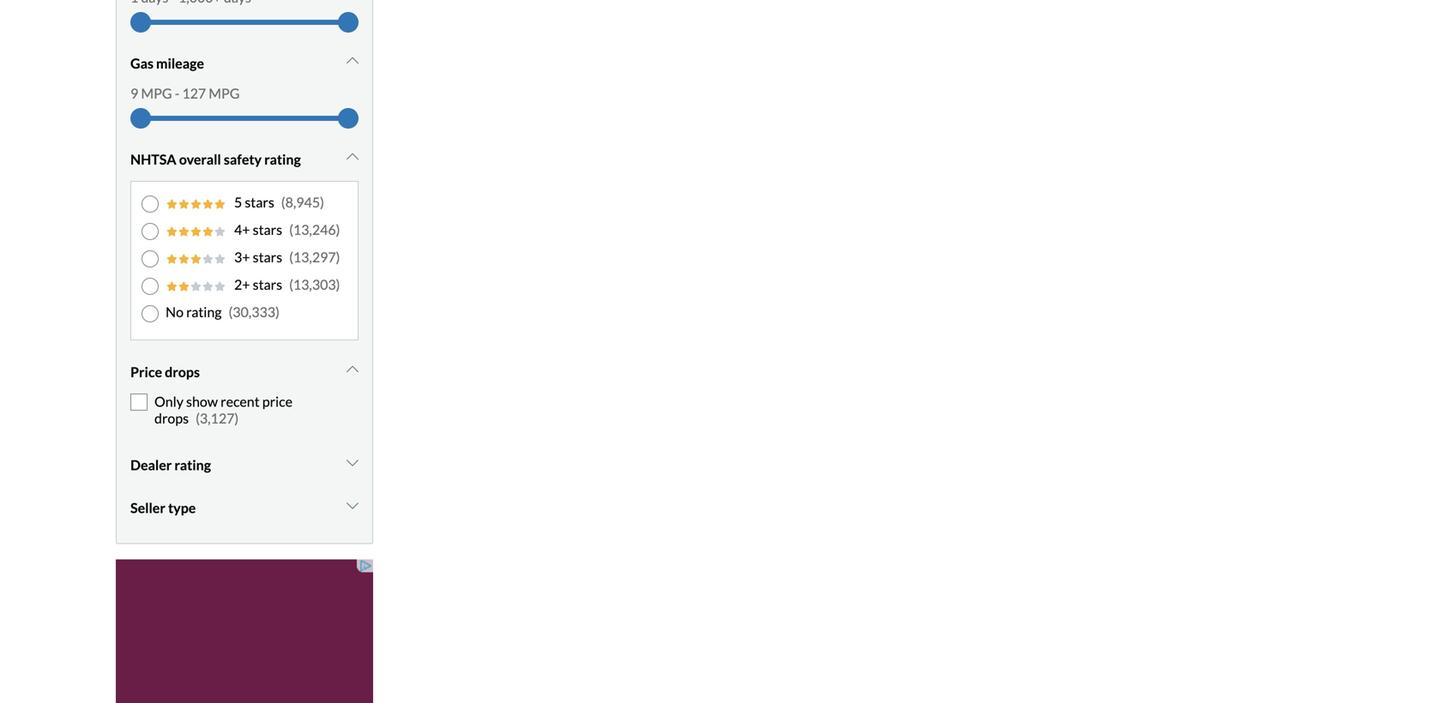 Task type: vqa. For each thing, say whether or not it's contained in the screenshot.
OPEN NOTIFICATIONS IMAGE
no



Task type: describe. For each thing, give the bounding box(es) containing it.
safety
[[224, 151, 262, 168]]

stars for 2+ stars
[[253, 276, 282, 293]]

gas mileage
[[130, 55, 204, 72]]

only
[[154, 394, 184, 410]]

no rating (30,333)
[[166, 304, 280, 321]]

chevron down image for mileage
[[347, 54, 359, 68]]

type
[[168, 500, 196, 517]]

(13,303)
[[289, 276, 340, 293]]

9
[[130, 85, 138, 102]]

2 mpg from the left
[[209, 85, 240, 102]]

recent
[[221, 394, 260, 410]]

dealer
[[130, 457, 172, 474]]

4+ stars
[[234, 221, 282, 238]]

seller
[[130, 500, 166, 517]]

3+
[[234, 249, 250, 266]]

mileage
[[156, 55, 204, 72]]

rating for dealer rating
[[175, 457, 211, 474]]

stars for 5 stars
[[245, 194, 274, 211]]

(3,127)
[[196, 410, 239, 427]]

chevron down image
[[347, 150, 359, 164]]

chevron down image for type
[[347, 499, 359, 513]]

maximum slider for second "minimum" slider from the bottom of the page
[[338, 12, 359, 33]]

price drops
[[130, 364, 200, 381]]

2 minimum slider from the top
[[130, 108, 151, 129]]

seller type
[[130, 500, 196, 517]]

3+ stars
[[234, 249, 282, 266]]

price
[[262, 394, 293, 410]]



Task type: locate. For each thing, give the bounding box(es) containing it.
1 vertical spatial drops
[[154, 410, 189, 427]]

1 vertical spatial minimum slider
[[130, 108, 151, 129]]

stars right 2+
[[253, 276, 282, 293]]

seller type button
[[130, 487, 359, 530]]

chevron down image
[[347, 54, 359, 68], [347, 363, 359, 377], [347, 456, 359, 470], [347, 499, 359, 513]]

0 horizontal spatial mpg
[[141, 85, 172, 102]]

rating right no
[[186, 304, 222, 321]]

(13,297)
[[289, 249, 340, 266]]

stars
[[245, 194, 274, 211], [253, 221, 282, 238], [253, 249, 282, 266], [253, 276, 282, 293]]

chevron down image inside "seller type" "dropdown button"
[[347, 499, 359, 513]]

stars for 4+ stars
[[253, 221, 282, 238]]

stars for 3+ stars
[[253, 249, 282, 266]]

drops up only
[[165, 364, 200, 381]]

(30,333)
[[229, 304, 280, 321]]

chevron down image for drops
[[347, 363, 359, 377]]

overall
[[179, 151, 221, 168]]

2 chevron down image from the top
[[347, 363, 359, 377]]

mpg left -
[[141, 85, 172, 102]]

5
[[234, 194, 242, 211]]

minimum slider
[[130, 12, 151, 33], [130, 108, 151, 129]]

0 vertical spatial rating
[[264, 151, 301, 168]]

maximum slider for first "minimum" slider from the bottom of the page
[[338, 108, 359, 129]]

advertisement element
[[116, 560, 373, 704]]

show
[[186, 394, 218, 410]]

127
[[182, 85, 206, 102]]

1 vertical spatial rating
[[186, 304, 222, 321]]

1 vertical spatial maximum slider
[[338, 108, 359, 129]]

5 stars
[[234, 194, 274, 211]]

chevron down image inside gas mileage dropdown button
[[347, 54, 359, 68]]

nhtsa overall safety rating button
[[130, 138, 359, 181]]

chevron down image inside price drops dropdown button
[[347, 363, 359, 377]]

drops
[[165, 364, 200, 381], [154, 410, 189, 427]]

gas
[[130, 55, 154, 72]]

drops left (3,127)
[[154, 410, 189, 427]]

2+
[[234, 276, 250, 293]]

stars right 5
[[245, 194, 274, 211]]

2 vertical spatial rating
[[175, 457, 211, 474]]

only show recent price drops
[[154, 394, 293, 427]]

dealer rating button
[[130, 444, 359, 487]]

gas mileage button
[[130, 42, 359, 85]]

chevron down image for rating
[[347, 456, 359, 470]]

0 vertical spatial minimum slider
[[130, 12, 151, 33]]

-
[[175, 85, 180, 102]]

minimum slider up gas
[[130, 12, 151, 33]]

price drops button
[[130, 351, 359, 394]]

no
[[166, 304, 184, 321]]

(13,246)
[[289, 221, 340, 238]]

price
[[130, 364, 162, 381]]

9 mpg - 127 mpg
[[130, 85, 240, 102]]

rating right safety
[[264, 151, 301, 168]]

stars right 4+
[[253, 221, 282, 238]]

dealer rating
[[130, 457, 211, 474]]

2 maximum slider from the top
[[338, 108, 359, 129]]

3 chevron down image from the top
[[347, 456, 359, 470]]

chevron down image inside 'dealer rating' dropdown button
[[347, 456, 359, 470]]

1 minimum slider from the top
[[130, 12, 151, 33]]

4+
[[234, 221, 250, 238]]

rating right dealer
[[175, 457, 211, 474]]

0 vertical spatial maximum slider
[[338, 12, 359, 33]]

0 vertical spatial drops
[[165, 364, 200, 381]]

rating
[[264, 151, 301, 168], [186, 304, 222, 321], [175, 457, 211, 474]]

4 chevron down image from the top
[[347, 499, 359, 513]]

stars right '3+'
[[253, 249, 282, 266]]

2+ stars
[[234, 276, 282, 293]]

drops inside only show recent price drops
[[154, 410, 189, 427]]

1 maximum slider from the top
[[338, 12, 359, 33]]

1 mpg from the left
[[141, 85, 172, 102]]

1 horizontal spatial mpg
[[209, 85, 240, 102]]

nhtsa
[[130, 151, 176, 168]]

(8,945)
[[281, 194, 324, 211]]

nhtsa overall safety rating
[[130, 151, 301, 168]]

drops inside dropdown button
[[165, 364, 200, 381]]

rating for no rating (30,333)
[[186, 304, 222, 321]]

mpg
[[141, 85, 172, 102], [209, 85, 240, 102]]

mpg right 127
[[209, 85, 240, 102]]

minimum slider down 9 at the left top
[[130, 108, 151, 129]]

1 chevron down image from the top
[[347, 54, 359, 68]]

maximum slider
[[338, 12, 359, 33], [338, 108, 359, 129]]



